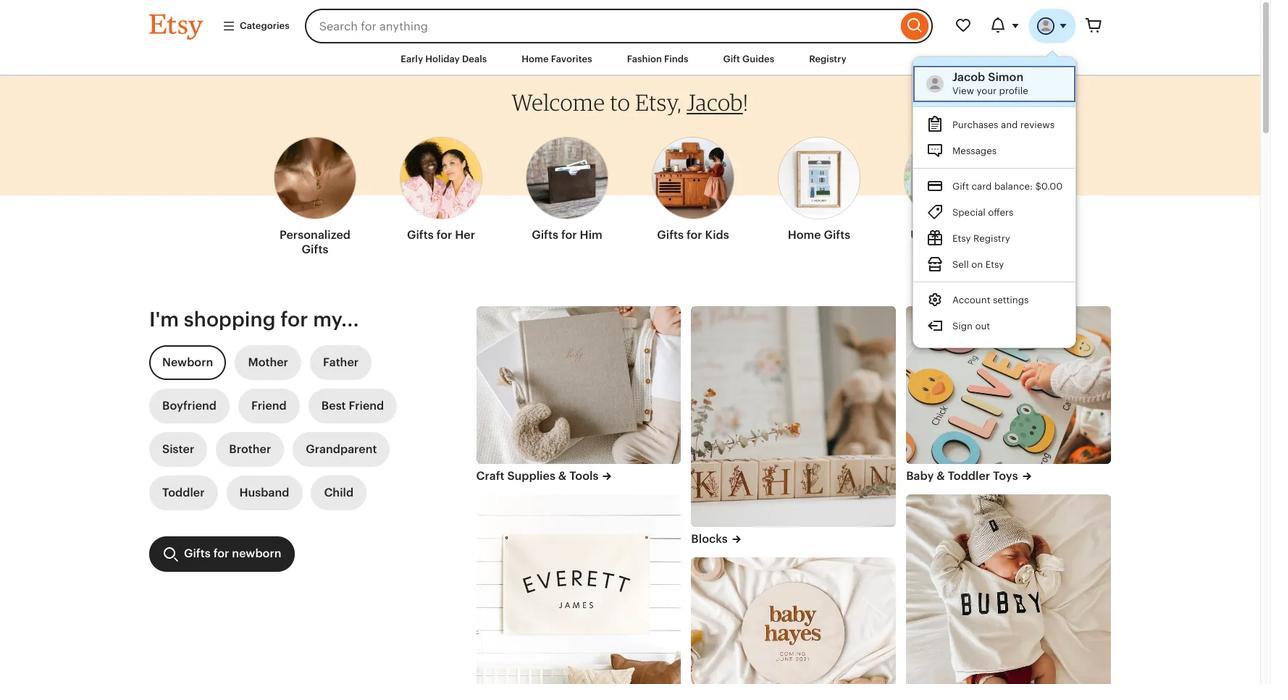 Task type: describe. For each thing, give the bounding box(es) containing it.
Search for anything text field
[[305, 9, 898, 43]]

$
[[1035, 181, 1041, 192]]

balance:
[[994, 181, 1033, 192]]

etsy,
[[635, 89, 682, 116]]

her
[[455, 228, 475, 242]]

profile
[[999, 85, 1028, 96]]

1 vertical spatial etsy
[[985, 259, 1004, 270]]

unique gifts
[[911, 228, 980, 242]]

gifts for newborn link
[[149, 537, 295, 572]]

unique
[[911, 228, 951, 242]]

to
[[610, 89, 630, 116]]

messages
[[952, 145, 997, 156]]

early holiday deals link
[[390, 46, 498, 73]]

baby & toddler toys
[[906, 469, 1018, 483]]

purchases and reviews link
[[913, 112, 1076, 138]]

home favorites
[[522, 54, 592, 64]]

purchases
[[952, 119, 998, 130]]

gift guides link
[[713, 46, 785, 73]]

i'm
[[149, 308, 179, 331]]

unique gifts link
[[904, 128, 987, 249]]

etsy registry
[[952, 233, 1010, 244]]

baby memory book book | personalized baby book | gender neutral baby gift | baby shower gift | newborn memory book | baby book + photo album image
[[476, 307, 681, 464]]

personalized gifts
[[280, 228, 351, 257]]

gifts for kids link
[[652, 128, 735, 249]]

custom pregnancy announcement plaque | oh baby wooden plaque | maternity photo prop | baby announcement sign image
[[691, 558, 896, 685]]

gifts for her link
[[400, 128, 482, 249]]

supplies
[[507, 469, 556, 483]]

simon
[[988, 70, 1023, 84]]

baby name flag | canvas flag | nursery name sign | custom name banner | boho nursery decor | d2 image
[[476, 495, 681, 685]]

1 vertical spatial jacob simon's avatar image
[[926, 75, 944, 93]]

baby & toddler toys link
[[906, 469, 1111, 485]]

registry link
[[798, 46, 858, 73]]

gifts inside 'link'
[[824, 228, 851, 242]]

newborn
[[162, 356, 213, 370]]

1 & from the left
[[558, 469, 567, 483]]

reviews
[[1020, 119, 1055, 130]]

holiday
[[425, 54, 460, 64]]

home favorites link
[[511, 46, 603, 73]]

gift for gift guides
[[723, 54, 740, 64]]

home for home favorites
[[522, 54, 549, 64]]

gifts inside "personalized gifts"
[[302, 243, 328, 257]]

sign
[[952, 321, 973, 332]]

personalized gifts link
[[274, 128, 356, 263]]

1 vertical spatial toddler
[[162, 486, 205, 500]]

special
[[952, 207, 986, 218]]

gift for gift card balance: $ 0.00
[[952, 181, 969, 192]]

child
[[324, 486, 354, 500]]

craft
[[476, 469, 505, 483]]

toys
[[993, 469, 1018, 483]]

for for her
[[437, 228, 452, 242]]

mother
[[248, 356, 288, 370]]

jacob link
[[687, 89, 743, 116]]

gifts for newborn
[[184, 547, 282, 561]]

settings
[[993, 295, 1029, 306]]

special offers link
[[913, 199, 1076, 225]]

baby powder &quot;bubby™&quot; everyday boys sweatshirt image
[[906, 495, 1111, 685]]

0 vertical spatial toddler
[[948, 469, 990, 483]]

i'm shopping for my...
[[149, 308, 359, 331]]

welcome to etsy, jacob !
[[512, 89, 749, 116]]

categories
[[240, 20, 290, 31]]

view
[[952, 85, 974, 96]]

deals
[[462, 54, 487, 64]]

blocks link
[[691, 531, 896, 548]]

for left my... at the left of page
[[281, 308, 308, 331]]

jacob inside jacob simon view your profile
[[952, 70, 985, 84]]

offers
[[988, 207, 1013, 218]]

card
[[972, 181, 992, 192]]

gifts for him link
[[526, 128, 608, 249]]

menu bar containing early holiday deals
[[123, 43, 1137, 76]]

jacob simon banner
[[123, 0, 1137, 348]]

best friend
[[322, 399, 384, 413]]

best
[[322, 399, 346, 413]]

sell on etsy
[[952, 259, 1004, 270]]



Task type: vqa. For each thing, say whether or not it's contained in the screenshot.
Trash to the top
no



Task type: locate. For each thing, give the bounding box(es) containing it.
tools
[[569, 469, 599, 483]]

1 vertical spatial registry
[[973, 233, 1010, 244]]

out
[[975, 321, 990, 332]]

toddler left toys
[[948, 469, 990, 483]]

0 horizontal spatial jacob
[[687, 89, 743, 116]]

home gifts
[[788, 228, 851, 242]]

0 vertical spatial jacob simon's avatar image
[[1037, 17, 1055, 35]]

& left tools
[[558, 469, 567, 483]]

newborn
[[232, 547, 282, 561]]

for for newborn
[[213, 547, 229, 561]]

view your profile element
[[952, 70, 1063, 85]]

purchases and reviews
[[952, 119, 1055, 130]]

gifts for kids
[[657, 228, 729, 242]]

1 vertical spatial jacob
[[687, 89, 743, 116]]

jacob simon's avatar image
[[1037, 17, 1055, 35], [926, 75, 944, 93]]

none search field inside the jacob simon banner
[[305, 9, 933, 43]]

1 horizontal spatial friend
[[349, 399, 384, 413]]

sell on etsy link
[[913, 251, 1076, 277]]

0 vertical spatial gift
[[723, 54, 740, 64]]

1 horizontal spatial gift
[[952, 181, 969, 192]]

gifts for her
[[407, 228, 475, 242]]

early holiday deals
[[401, 54, 487, 64]]

favorites
[[551, 54, 592, 64]]

toddler down sister
[[162, 486, 205, 500]]

1 horizontal spatial &
[[937, 469, 945, 483]]

1 horizontal spatial jacob simon's avatar image
[[1037, 17, 1055, 35]]

boyfriend
[[162, 399, 217, 413]]

0 horizontal spatial gift
[[723, 54, 740, 64]]

gift inside the jacob simon banner
[[952, 181, 969, 192]]

registry up sell on etsy link
[[973, 233, 1010, 244]]

jacob
[[952, 70, 985, 84], [687, 89, 743, 116]]

friend right the best
[[349, 399, 384, 413]]

messages link
[[913, 138, 1076, 164]]

sister
[[162, 443, 194, 457]]

your
[[977, 85, 997, 96]]

account settings
[[952, 295, 1029, 306]]

menu bar
[[123, 43, 1137, 76]]

home inside 'link'
[[788, 228, 821, 242]]

gift left card
[[952, 181, 969, 192]]

registry inside the jacob simon banner
[[973, 233, 1010, 244]]

sign out link
[[913, 313, 1076, 339]]

jacob simon view your profile
[[952, 70, 1028, 96]]

1 horizontal spatial jacob
[[952, 70, 985, 84]]

blocks
[[691, 532, 728, 546]]

for left her
[[437, 228, 452, 242]]

personalized name puzzle with animals | baby, toddler, kids toys | wooden toys | baby shower | christmas gifts | first birthday girl and boy image
[[906, 307, 1111, 464]]

etsy up sell
[[952, 233, 971, 244]]

0 vertical spatial home
[[522, 54, 549, 64]]

on
[[971, 259, 983, 270]]

1 vertical spatial home
[[788, 228, 821, 242]]

jacob simon's avatar image up view your profile element
[[1037, 17, 1055, 35]]

1 horizontal spatial registry
[[973, 233, 1010, 244]]

baby
[[906, 469, 934, 483]]

jacob down gift guides link
[[687, 89, 743, 116]]

kids
[[705, 228, 729, 242]]

categories button
[[212, 13, 300, 39]]

gift left 'guides'
[[723, 54, 740, 64]]

home for home gifts
[[788, 228, 821, 242]]

0 horizontal spatial etsy
[[952, 233, 971, 244]]

for left him
[[561, 228, 577, 242]]

fashion finds link
[[616, 46, 699, 73]]

1 friend from the left
[[251, 399, 287, 413]]

2 & from the left
[[937, 469, 945, 483]]

registry right 'guides'
[[809, 54, 847, 64]]

for left kids
[[687, 228, 702, 242]]

for for kids
[[687, 228, 702, 242]]

friend
[[251, 399, 287, 413], [349, 399, 384, 413]]

!
[[743, 89, 749, 116]]

0 horizontal spatial &
[[558, 469, 567, 483]]

special offers
[[952, 207, 1013, 218]]

gift guides
[[723, 54, 774, 64]]

1 horizontal spatial home
[[788, 228, 821, 242]]

shopping
[[184, 308, 276, 331]]

etsy
[[952, 233, 971, 244], [985, 259, 1004, 270]]

0 horizontal spatial friend
[[251, 399, 287, 413]]

him
[[580, 228, 603, 242]]

0 horizontal spatial jacob simon's avatar image
[[926, 75, 944, 93]]

craft supplies & tools
[[476, 469, 599, 483]]

0 vertical spatial jacob
[[952, 70, 985, 84]]

etsy right on
[[985, 259, 1004, 270]]

0 vertical spatial etsy
[[952, 233, 971, 244]]

friend down the mother
[[251, 399, 287, 413]]

grandparent
[[306, 443, 377, 457]]

sell
[[952, 259, 969, 270]]

gifts
[[407, 228, 434, 242], [532, 228, 559, 242], [657, 228, 684, 242], [824, 228, 851, 242], [953, 228, 980, 242], [302, 243, 328, 257], [184, 547, 211, 561]]

for for him
[[561, 228, 577, 242]]

0 horizontal spatial home
[[522, 54, 549, 64]]

&
[[558, 469, 567, 483], [937, 469, 945, 483]]

early
[[401, 54, 423, 64]]

my...
[[313, 308, 359, 331]]

0 horizontal spatial toddler
[[162, 486, 205, 500]]

gift
[[723, 54, 740, 64], [952, 181, 969, 192]]

0 horizontal spatial registry
[[809, 54, 847, 64]]

fashion
[[627, 54, 662, 64]]

0.00
[[1041, 181, 1063, 192]]

floral wood alphabet blocks | personalized name | custom name blocks | handmade wood blocks | floral baby shower | floral nursery decor image
[[691, 307, 896, 527]]

father
[[323, 356, 359, 370]]

welcome
[[512, 89, 605, 116]]

for left newborn
[[213, 547, 229, 561]]

None search field
[[305, 9, 933, 43]]

0 vertical spatial registry
[[809, 54, 847, 64]]

gifts for him
[[532, 228, 603, 242]]

etsy registry link
[[913, 225, 1076, 251]]

1 horizontal spatial etsy
[[985, 259, 1004, 270]]

2 friend from the left
[[349, 399, 384, 413]]

finds
[[664, 54, 689, 64]]

husband
[[239, 486, 289, 500]]

1 vertical spatial gift
[[952, 181, 969, 192]]

guides
[[743, 54, 774, 64]]

and
[[1001, 119, 1018, 130]]

jacob up view
[[952, 70, 985, 84]]

jacob simon's avatar image left view
[[926, 75, 944, 93]]

brother
[[229, 443, 271, 457]]

craft supplies & tools link
[[476, 469, 681, 485]]

sign out
[[952, 321, 990, 332]]

personalized
[[280, 228, 351, 242]]

account
[[952, 295, 990, 306]]

gift card balance: $ 0.00
[[952, 181, 1063, 192]]

fashion finds
[[627, 54, 689, 64]]

account settings link
[[913, 287, 1076, 313]]

1 horizontal spatial toddler
[[948, 469, 990, 483]]

home
[[522, 54, 549, 64], [788, 228, 821, 242]]

for
[[437, 228, 452, 242], [561, 228, 577, 242], [687, 228, 702, 242], [281, 308, 308, 331], [213, 547, 229, 561]]

& right the baby
[[937, 469, 945, 483]]



